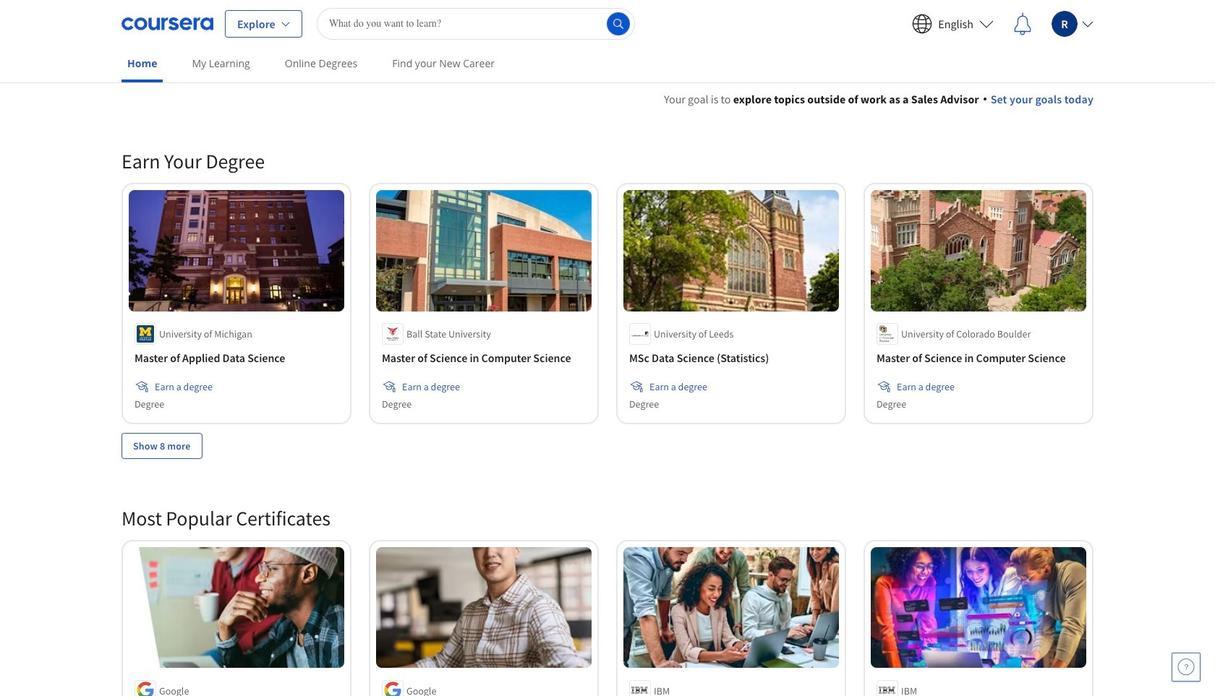 Task type: locate. For each thing, give the bounding box(es) containing it.
most popular certificates collection element
[[113, 482, 1102, 697]]

main content
[[0, 73, 1215, 697]]

help center image
[[1178, 659, 1195, 676]]

coursera image
[[122, 12, 213, 35]]

None search field
[[317, 8, 635, 39]]

What do you want to learn? text field
[[317, 8, 635, 39]]

earn your degree collection element
[[113, 125, 1102, 482]]



Task type: vqa. For each thing, say whether or not it's contained in the screenshot.
top day
no



